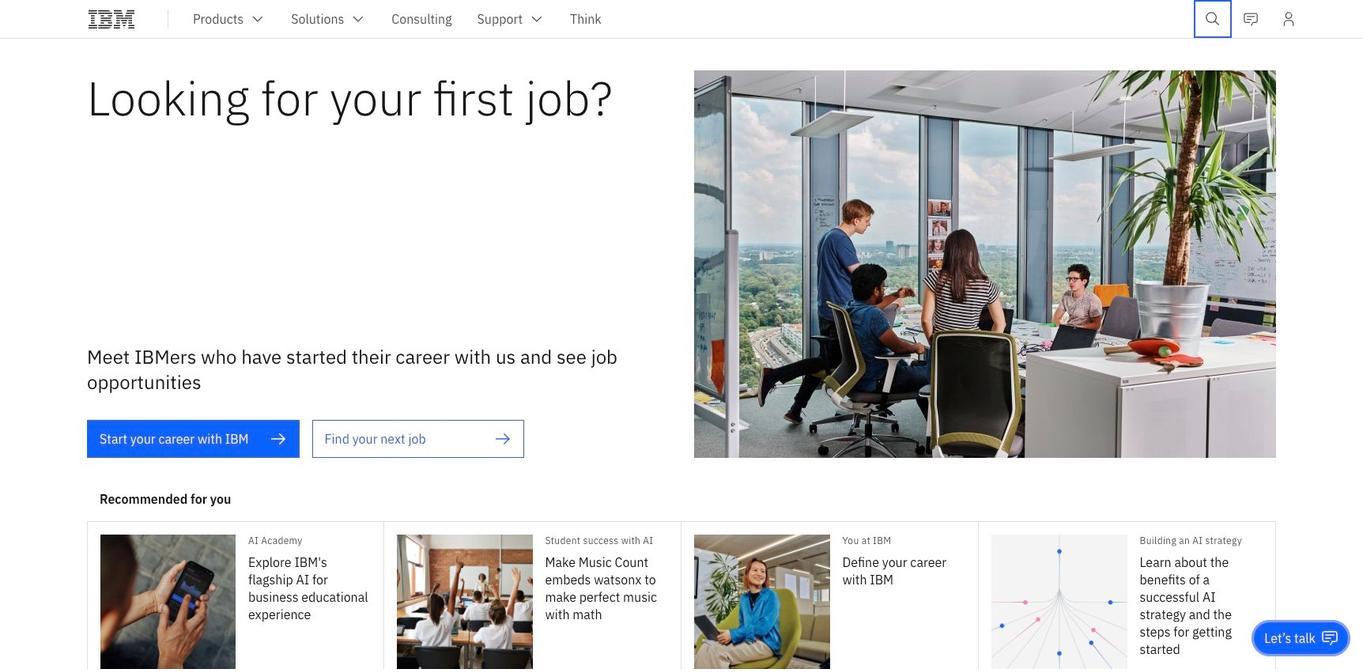 Task type: locate. For each thing, give the bounding box(es) containing it.
let's talk element
[[1265, 630, 1316, 647]]



Task type: vqa. For each thing, say whether or not it's contained in the screenshot.
CLOSE 'icon'
no



